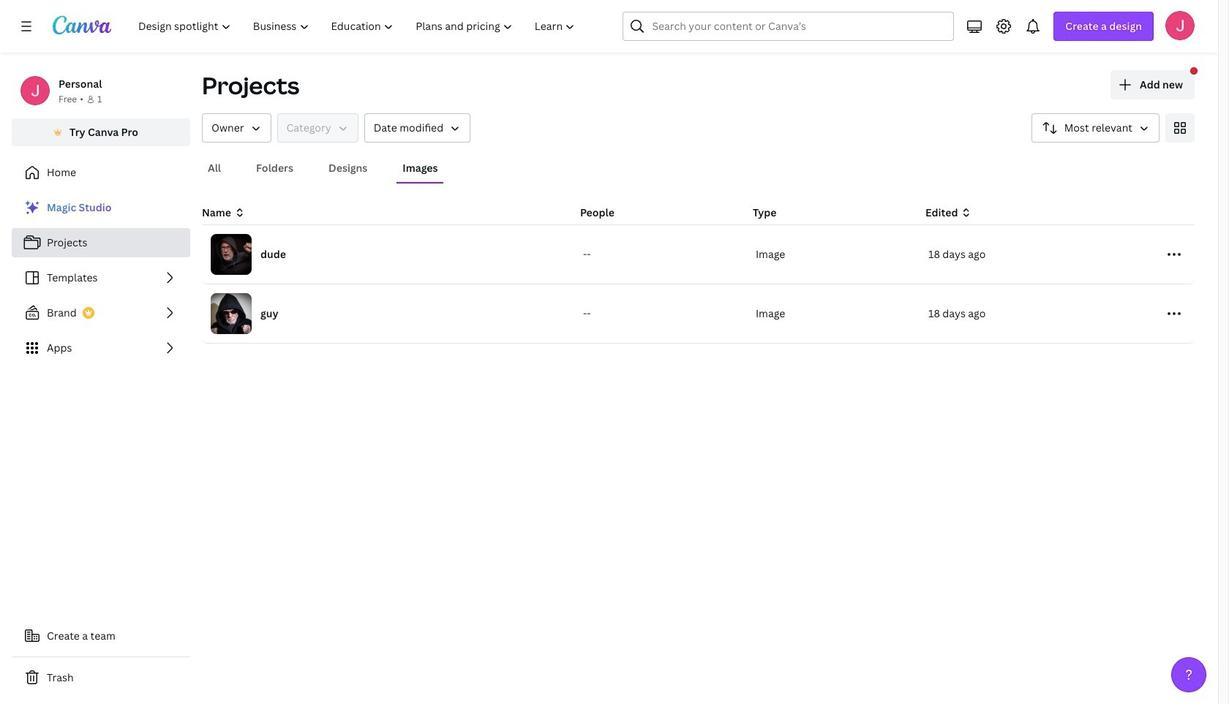 Task type: describe. For each thing, give the bounding box(es) containing it.
Owner button
[[202, 113, 271, 143]]

Category button
[[277, 113, 358, 143]]

Sort by button
[[1032, 113, 1160, 143]]

james peterson image
[[1166, 11, 1195, 40]]



Task type: vqa. For each thing, say whether or not it's contained in the screenshot.
Owner button
yes



Task type: locate. For each thing, give the bounding box(es) containing it.
top level navigation element
[[129, 12, 588, 41]]

Search search field
[[653, 12, 926, 40]]

list
[[12, 193, 190, 363]]

None search field
[[623, 12, 955, 41]]

Date modified button
[[364, 113, 471, 143]]



